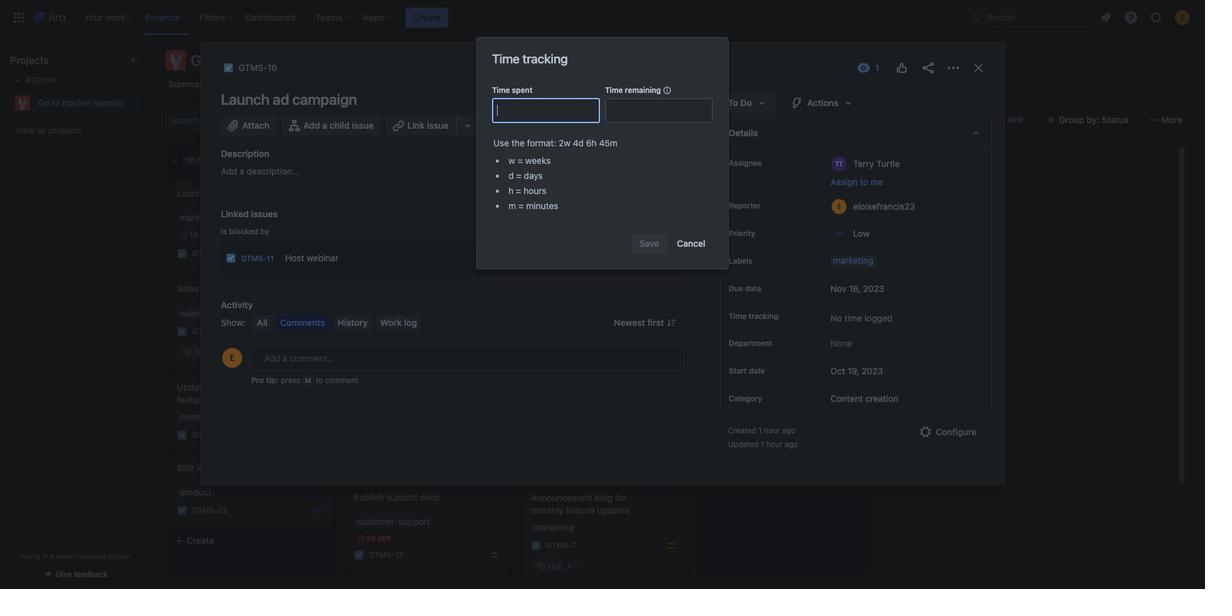 Task type: locate. For each thing, give the bounding box(es) containing it.
/ down gtms-3 link
[[554, 361, 557, 372]]

a inside button
[[323, 120, 327, 131]]

tracking inside launch ad campaign dialog
[[749, 311, 779, 321]]

1 horizontal spatial highest image
[[844, 339, 854, 349]]

ad inside dialog
[[273, 90, 289, 108]]

1 vertical spatial nov
[[831, 283, 847, 294]]

Add a comment… field
[[251, 345, 684, 371]]

go down recent
[[38, 97, 49, 108]]

18 sep
[[367, 343, 391, 352]]

for right pro
[[272, 382, 284, 392]]

gtms- inside gtms-2 link
[[369, 264, 395, 273]]

gtms- for gtms-10 "link"
[[369, 362, 395, 371]]

create column image
[[880, 150, 895, 165]]

add for add a description...
[[221, 166, 237, 176]]

0 vertical spatial add
[[304, 120, 320, 131]]

0 vertical spatial ago
[[783, 426, 796, 435]]

0 vertical spatial 2023
[[864, 283, 885, 294]]

ago right the updated
[[785, 440, 798, 449]]

0 vertical spatial 0 / 2
[[549, 361, 562, 372]]

1 vertical spatial campaign
[[222, 188, 261, 198]]

a for description...
[[240, 166, 244, 176]]

campaign up add people icon
[[292, 90, 357, 108]]

a right in
[[50, 552, 54, 560]]

2 horizontal spatial a
[[323, 120, 327, 131]]

sep
[[377, 343, 391, 352], [378, 534, 391, 543]]

medium image for gtms-2
[[490, 264, 500, 274]]

gtms- inside 'gtms-13' link
[[723, 264, 749, 273]]

add inside button
[[304, 120, 320, 131]]

project
[[108, 552, 131, 560]]

positioning
[[561, 188, 605, 198]]

16 up attach
[[268, 62, 277, 73]]

gtms-7 link
[[546, 540, 577, 551]]

/ down "gtms-17" link
[[200, 346, 203, 357]]

1 vertical spatial go
[[38, 97, 49, 108]]

= right h
[[516, 185, 522, 196]]

launch ad campaign up attach
[[221, 90, 357, 108]]

2 horizontal spatial launch
[[582, 156, 612, 164]]

terry turtle image
[[309, 246, 324, 261]]

0 vertical spatial campaign
[[292, 90, 357, 108]]

blitz
[[177, 462, 195, 473]]

a left child
[[323, 120, 327, 131]]

task image
[[354, 264, 364, 274], [177, 327, 187, 337], [354, 362, 364, 372], [177, 506, 187, 516], [531, 541, 541, 551]]

comments button
[[276, 315, 329, 330]]

medium image
[[490, 264, 500, 274], [667, 541, 677, 551], [490, 550, 500, 560]]

collapse recent projects image
[[10, 73, 25, 88]]

description...
[[247, 166, 300, 176]]

app
[[384, 308, 399, 319]]

done image
[[829, 264, 839, 274], [829, 264, 839, 274], [829, 339, 839, 349]]

0 vertical spatial create button
[[406, 7, 448, 27]]

tracking up reports
[[523, 51, 568, 66]]

go to market sample inside "link"
[[38, 97, 124, 108]]

tracking
[[523, 51, 568, 66], [749, 311, 779, 321]]

0 / 2
[[549, 361, 562, 372], [549, 560, 562, 571]]

task image for sales kickoff
[[177, 327, 187, 337]]

attach button
[[221, 116, 277, 136]]

0 horizontal spatial gtms-16
[[192, 249, 227, 258]]

0 vertical spatial time tracking
[[492, 51, 568, 66]]

blocked
[[229, 227, 259, 236]]

task image
[[177, 249, 187, 259], [708, 264, 718, 274], [531, 342, 541, 352], [177, 430, 187, 440], [354, 550, 364, 560]]

4d
[[573, 138, 584, 148]]

launched
[[717, 156, 756, 164]]

1 horizontal spatial time tracking
[[729, 311, 779, 321]]

1 vertical spatial a
[[240, 166, 244, 176]]

ago right created at bottom right
[[783, 426, 796, 435]]

feature inside "create positioning and messaging for new feature"
[[610, 200, 639, 211]]

1 horizontal spatial market
[[230, 51, 277, 69]]

task image left 'gtms-13' link
[[708, 264, 718, 274]]

1 horizontal spatial add
[[304, 120, 320, 131]]

1 right the updated
[[761, 440, 765, 449]]

1 horizontal spatial 16
[[218, 249, 227, 258]]

for up updates
[[615, 492, 627, 503]]

0 vertical spatial launch ad campaign
[[221, 90, 357, 108]]

0 vertical spatial ad
[[273, 90, 289, 108]]

and up new at the top of page
[[608, 188, 623, 198]]

use the format: 2w 4d 6h 45m
[[494, 138, 618, 148]]

gtms- inside gtms-3 link
[[546, 342, 572, 351]]

1 horizontal spatial gtms-16
[[239, 62, 277, 73]]

gtms-16 link down "16 nov"
[[192, 248, 227, 259]]

details element
[[721, 118, 992, 148]]

menu bar containing all
[[251, 315, 423, 330]]

1 horizontal spatial go to market sample
[[191, 51, 328, 69]]

dev
[[216, 462, 231, 473]]

gtms- for gtms-14 link
[[723, 339, 749, 349]]

time up issues
[[492, 51, 520, 66]]

add left add people icon
[[304, 120, 320, 131]]

0 horizontal spatial campaign
[[222, 188, 261, 198]]

1 vertical spatial tracking
[[749, 311, 779, 321]]

= right w
[[518, 155, 523, 166]]

gtms- inside gtms-12 link
[[369, 550, 395, 560]]

date up new feature naming
[[745, 284, 762, 293]]

log
[[404, 317, 417, 328]]

date right start
[[749, 366, 765, 376]]

0 vertical spatial sep
[[377, 343, 391, 352]]

create inside "create positioning and messaging for new feature"
[[531, 188, 558, 198]]

= right m
[[519, 200, 524, 211]]

update
[[177, 382, 207, 392]]

weeks
[[526, 155, 551, 166]]

0 vertical spatial tracking
[[523, 51, 568, 66]]

0 vertical spatial sample
[[280, 51, 328, 69]]

gtms- inside the gtms-21 link
[[192, 430, 218, 440]]

gtms-16 link up board
[[239, 60, 277, 75]]

time down new feature naming
[[729, 311, 747, 321]]

0 down gtms-3 link
[[549, 361, 554, 372]]

view
[[15, 125, 35, 136]]

launch ad campaign up linked
[[177, 188, 261, 198]]

1 horizontal spatial create button
[[406, 7, 448, 27]]

1 vertical spatial market
[[62, 97, 91, 108]]

0 vertical spatial 1
[[759, 426, 762, 435]]

0 horizontal spatial sample
[[94, 97, 124, 108]]

menu bar
[[251, 315, 423, 330]]

16 down is
[[218, 249, 227, 258]]

documentation
[[209, 382, 270, 392]]

sample
[[280, 51, 328, 69], [94, 97, 124, 108]]

go to market sample up board
[[191, 51, 328, 69]]

1 vertical spatial create button
[[166, 529, 336, 552]]

gtms- for gtms-3 link
[[546, 342, 572, 351]]

19,
[[848, 366, 860, 376]]

child
[[330, 120, 350, 131]]

tab list containing board
[[158, 73, 1198, 95]]

task image for create product guides
[[708, 264, 718, 274]]

0 horizontal spatial time tracking
[[492, 51, 568, 66]]

time tracking down new feature naming
[[729, 311, 779, 321]]

0 for gtms-3
[[549, 361, 554, 372]]

1 horizontal spatial and
[[608, 188, 623, 198]]

launch down 6h
[[582, 156, 612, 164]]

feature down announcement
[[566, 505, 595, 516]]

market up board
[[230, 51, 277, 69]]

feature down due date
[[729, 296, 758, 306]]

1 vertical spatial 0 / 2
[[549, 560, 562, 571]]

done image for highest image at the right top of page
[[829, 264, 839, 274]]

1 vertical spatial ad
[[209, 188, 219, 198]]

launch down board
[[221, 90, 270, 108]]

gtms- for the gtms-21 link at the left
[[192, 430, 218, 440]]

1 vertical spatial add
[[221, 166, 237, 176]]

0 / 2 down gtms-3 link
[[549, 361, 562, 372]]

do
[[197, 156, 208, 164]]

gtms-14 link
[[723, 339, 758, 350]]

hour right created at bottom right
[[764, 426, 781, 435]]

gtms-16 inside launch ad campaign dialog
[[239, 62, 277, 73]]

time tracking up reports
[[492, 51, 568, 66]]

create
[[413, 12, 441, 22], [531, 188, 558, 198], [708, 188, 735, 198], [187, 535, 214, 546]]

illustrations for website and mobile app
[[354, 296, 466, 319]]

task image left gtms-7 link
[[531, 541, 541, 551]]

mobile
[[354, 308, 381, 319]]

Search field
[[967, 7, 1093, 27]]

link issue
[[408, 120, 449, 131]]

2023 right 19,
[[862, 366, 883, 376]]

remaining
[[625, 85, 661, 95]]

1 vertical spatial date
[[749, 366, 765, 376]]

add for add a child issue
[[304, 120, 320, 131]]

highest image right done icon
[[844, 339, 854, 349]]

0 horizontal spatial issue
[[352, 120, 374, 131]]

eloisefrancis23 image
[[295, 110, 315, 130], [577, 251, 592, 266], [486, 359, 501, 374], [486, 455, 501, 470]]

launch
[[221, 90, 270, 108], [582, 156, 612, 164], [177, 188, 207, 198]]

1 vertical spatial gtms-16
[[192, 249, 227, 258]]

linked
[[221, 208, 249, 219]]

go up the summary
[[191, 51, 210, 69]]

issue right child
[[352, 120, 374, 131]]

0 down "gtms-17" link
[[195, 346, 200, 357]]

1 horizontal spatial campaign
[[292, 90, 357, 108]]

0 vertical spatial and
[[608, 188, 623, 198]]

task image left gtms-2 link on the top left of the page
[[354, 264, 364, 274]]

sep right 25
[[378, 534, 391, 543]]

tab list
[[158, 73, 1198, 95]]

0 / 2 down gtms-7 link
[[549, 560, 562, 571]]

0 vertical spatial a
[[323, 120, 327, 131]]

highest image down newest first icon on the right bottom
[[667, 342, 677, 352]]

16 nov
[[190, 230, 216, 239]]

1 horizontal spatial issue
[[427, 120, 449, 131]]

0 horizontal spatial and
[[451, 296, 466, 306]]

due date
[[729, 284, 762, 293]]

spent
[[512, 85, 533, 95]]

and right 'website'
[[451, 296, 466, 306]]

to inside assign to me button
[[860, 176, 869, 187]]

1 vertical spatial 16
[[190, 230, 198, 239]]

oct right the 01
[[731, 248, 746, 256]]

create banner
[[0, 0, 1206, 35]]

1 horizontal spatial go
[[191, 51, 210, 69]]

1 horizontal spatial gtms-16 link
[[239, 60, 277, 75]]

1 right created at bottom right
[[759, 426, 762, 435]]

2023 right 16,
[[864, 283, 885, 294]]

0 vertical spatial date
[[745, 284, 762, 293]]

2 0 / 2 from the top
[[549, 560, 562, 571]]

create product guides
[[708, 188, 799, 198]]

created 1 hour ago updated 1 hour ago
[[728, 426, 798, 449]]

gtms- inside "gtms-22" link
[[192, 506, 218, 515]]

gtms- inside gtms-10 "link"
[[369, 362, 395, 371]]

1 horizontal spatial a
[[240, 166, 244, 176]]

w
[[509, 155, 515, 166]]

0 horizontal spatial oct
[[731, 248, 746, 256]]

lowest image
[[313, 327, 323, 337]]

task image left "gtms-17" link
[[177, 327, 187, 337]]

1 horizontal spatial sample
[[280, 51, 328, 69]]

assign
[[831, 176, 858, 187]]

0 vertical spatial launch
[[221, 90, 270, 108]]

17
[[218, 327, 226, 336]]

date for nov 16, 2023
[[745, 284, 762, 293]]

0 vertical spatial 0
[[195, 346, 200, 357]]

to left the me
[[860, 176, 869, 187]]

oct left 19,
[[831, 366, 846, 376]]

gtms-16 down "16 nov"
[[192, 249, 227, 258]]

launch down to
[[177, 188, 207, 198]]

to down recent
[[52, 97, 60, 108]]

3
[[572, 342, 577, 351]]

for inside "illustrations for website and mobile app"
[[403, 296, 415, 306]]

no
[[831, 313, 843, 323]]

0 horizontal spatial a
[[50, 552, 54, 560]]

gtms- inside gtms-7 link
[[546, 541, 572, 550]]

1 horizontal spatial nov
[[831, 283, 847, 294]]

product
[[738, 188, 770, 198]]

1 horizontal spatial ad
[[273, 90, 289, 108]]

0 down gtms-7 link
[[549, 560, 554, 571]]

a down description
[[240, 166, 244, 176]]

task image left gtms-3 link
[[531, 342, 541, 352]]

0 horizontal spatial create button
[[166, 529, 336, 552]]

2 vertical spatial launch
[[177, 188, 207, 198]]

hour right the updated
[[767, 440, 783, 449]]

0 vertical spatial gtms-16 link
[[239, 60, 277, 75]]

summary
[[168, 78, 208, 89]]

2 issue from the left
[[427, 120, 449, 131]]

1 vertical spatial go to market sample
[[38, 97, 124, 108]]

lowest image
[[313, 506, 323, 516]]

market
[[230, 51, 277, 69], [62, 97, 91, 108]]

time left remaining
[[605, 85, 623, 95]]

0 vertical spatial hour
[[764, 426, 781, 435]]

0 vertical spatial oct
[[731, 248, 746, 256]]

=
[[518, 155, 523, 166], [516, 170, 522, 181], [516, 185, 522, 196], [519, 200, 524, 211]]

1 vertical spatial launch ad campaign
[[177, 188, 261, 198]]

gtms-22
[[192, 506, 227, 515]]

gtms-21
[[192, 430, 226, 440]]

2 horizontal spatial 16
[[268, 62, 277, 73]]

for down positioning
[[577, 200, 589, 211]]

0 vertical spatial 16
[[268, 62, 277, 73]]

gtms-16 up board
[[239, 62, 277, 73]]

none
[[831, 338, 853, 349]]

= right d
[[516, 170, 522, 181]]

task image down 25 september 2023 image
[[354, 550, 364, 560]]

ad
[[273, 90, 289, 108], [209, 188, 219, 198]]

cancel button
[[670, 234, 713, 254]]

1 horizontal spatial launch
[[221, 90, 270, 108]]

is blocked by
[[221, 227, 270, 236]]

Search board text field
[[167, 111, 262, 129]]

go to market sample up view all projects link
[[38, 97, 124, 108]]

1 vertical spatial time tracking
[[729, 311, 779, 321]]

gtms- inside "gtms-17" link
[[192, 327, 218, 336]]

1 vertical spatial sep
[[378, 534, 391, 543]]

0 horizontal spatial add
[[221, 166, 237, 176]]

2 vertical spatial 0
[[549, 560, 554, 571]]

0 vertical spatial nov
[[200, 230, 216, 239]]

1 0 / 2 from the top
[[549, 361, 562, 372]]

1 vertical spatial hour
[[767, 440, 783, 449]]

16 left is
[[190, 230, 198, 239]]

low image
[[295, 249, 305, 259]]

menu bar inside launch ad campaign dialog
[[251, 315, 423, 330]]

for up log
[[403, 296, 415, 306]]

department
[[729, 339, 773, 348]]

1 vertical spatial sample
[[94, 97, 124, 108]]

1 horizontal spatial oct
[[831, 366, 846, 376]]

1 vertical spatial 0
[[549, 361, 554, 372]]

task image left "gtms-22" link
[[177, 506, 187, 516]]

configure
[[936, 427, 977, 437]]

add down description
[[221, 166, 237, 176]]

feature down update
[[177, 394, 206, 405]]

add people image
[[323, 112, 338, 127]]

gtms-14
[[723, 339, 758, 349]]

10
[[395, 362, 404, 371]]

task image down 16 november 2023 icon
[[177, 249, 187, 259]]

1 vertical spatial and
[[451, 296, 466, 306]]

1 vertical spatial oct
[[831, 366, 846, 376]]

profile image of eloisefrancis23 image
[[222, 348, 242, 368]]

25 september 2023 image
[[357, 534, 367, 544]]

close image
[[971, 60, 987, 75]]

highest image
[[844, 264, 854, 274]]

in
[[42, 552, 48, 560]]

linked issues
[[221, 208, 278, 219]]

gtms- inside launch ad campaign dialog
[[239, 62, 268, 73]]

logged
[[865, 313, 893, 323]]

nov left 16,
[[831, 283, 847, 294]]

first
[[648, 317, 664, 328]]

high image
[[667, 251, 677, 261]]

w = weeks d = days h = hours m = minutes
[[509, 155, 559, 211]]

me
[[871, 176, 883, 187]]

nov inside launch ad campaign dialog
[[831, 283, 847, 294]]

market inside "link"
[[62, 97, 91, 108]]

tracking down the naming
[[749, 311, 779, 321]]

0 vertical spatial market
[[230, 51, 277, 69]]

task image for launch ad campaign
[[177, 249, 187, 259]]

highest image
[[844, 339, 854, 349], [667, 342, 677, 352]]

nov left is
[[200, 230, 216, 239]]

1 vertical spatial gtms-16 link
[[192, 248, 227, 259]]

go to market sample link
[[10, 90, 136, 116]]

/ down gtms-7 link
[[554, 560, 557, 571]]

update
[[208, 394, 237, 405]]

date for oct 19, 2023
[[749, 366, 765, 376]]

0 horizontal spatial 16
[[190, 230, 198, 239]]

0 vertical spatial gtms-16
[[239, 62, 277, 73]]

go inside "link"
[[38, 97, 49, 108]]

1 vertical spatial 2023
[[862, 366, 883, 376]]

campaign up linked
[[222, 188, 261, 198]]

time tracking inside dialog
[[492, 51, 568, 66]]

0 / 2 for gtms-3
[[549, 361, 562, 372]]

messaging
[[531, 200, 575, 211]]

jira image
[[33, 10, 65, 25], [33, 10, 65, 25]]

None field
[[494, 99, 599, 122], [607, 99, 712, 122], [494, 99, 599, 122], [607, 99, 712, 122]]

0 horizontal spatial go to market sample
[[38, 97, 124, 108]]

feature right new at the top of page
[[610, 200, 639, 211]]

sep right "18"
[[377, 343, 391, 352]]

2 vertical spatial /
[[554, 560, 557, 571]]

campaign inside launch ad campaign dialog
[[292, 90, 357, 108]]

16,
[[849, 283, 861, 294]]

start
[[729, 366, 747, 376]]

for
[[565, 156, 580, 164], [577, 200, 589, 211], [403, 296, 415, 306], [272, 382, 284, 392], [615, 492, 627, 503]]

issue right link
[[427, 120, 449, 131]]

for down 4d
[[565, 156, 580, 164]]

team-
[[56, 552, 76, 560]]

gtms-16 for left gtms-16 "link"
[[192, 249, 227, 258]]

create button inside primary element
[[406, 7, 448, 27]]

16 inside launch ad campaign dialog
[[268, 62, 277, 73]]

16 november 2023 image
[[180, 230, 190, 240]]

feature
[[610, 200, 639, 211], [729, 296, 758, 306], [177, 394, 206, 405], [566, 505, 595, 516]]

marketing
[[834, 255, 874, 266]]

team
[[234, 462, 254, 473]]

gtms- inside gtms-14 link
[[723, 339, 749, 349]]

launched 2
[[717, 154, 767, 165]]

1 vertical spatial /
[[554, 361, 557, 372]]

gtms- for 'gtms-13' link
[[723, 264, 749, 273]]

tip:
[[266, 376, 279, 385]]

0 horizontal spatial tracking
[[523, 51, 568, 66]]

0 horizontal spatial go
[[38, 97, 49, 108]]

gtms-16 link
[[239, 60, 277, 75], [192, 248, 227, 259]]

market up view all projects link
[[62, 97, 91, 108]]



Task type: vqa. For each thing, say whether or not it's contained in the screenshot.
Reporter
yes



Task type: describe. For each thing, give the bounding box(es) containing it.
for inside announcement blog for monthly feature updates
[[615, 492, 627, 503]]

sample inside "link"
[[94, 97, 124, 108]]

h
[[509, 185, 514, 196]]

to inside the go to market sample "link"
[[52, 97, 60, 108]]

1 issue from the left
[[352, 120, 374, 131]]

category
[[729, 394, 763, 403]]

01
[[721, 248, 729, 256]]

25 sep
[[367, 534, 391, 543]]

task image for publish support docs
[[354, 550, 364, 560]]

/ for gtms-3
[[554, 361, 557, 372]]

marketing link
[[831, 255, 877, 268]]

primary element
[[8, 0, 967, 35]]

0 horizontal spatial nov
[[200, 230, 216, 239]]

1 vertical spatial launch
[[582, 156, 612, 164]]

attach
[[242, 120, 270, 131]]

6h
[[586, 138, 597, 148]]

2 up illustrations
[[395, 264, 400, 273]]

pro tip: press m to comment
[[251, 376, 358, 385]]

01 oct
[[721, 248, 746, 256]]

assign to me button
[[831, 176, 979, 188]]

docs
[[420, 492, 440, 502]]

search image
[[972, 12, 982, 22]]

and inside "illustrations for website and mobile app"
[[451, 296, 466, 306]]

publish support docs
[[354, 492, 440, 502]]

is
[[221, 227, 227, 236]]

2023 for nov 16, 2023
[[864, 283, 885, 294]]

issue type: task image
[[226, 253, 236, 263]]

16 for gtms-16 "link" in launch ad campaign dialog
[[268, 62, 277, 73]]

0 horizontal spatial highest image
[[667, 342, 677, 352]]

recent
[[26, 75, 57, 85]]

gtms-7
[[546, 541, 577, 550]]

done image
[[829, 339, 839, 349]]

all
[[37, 125, 46, 136]]

2023 for oct 19, 2023
[[862, 366, 883, 376]]

0 vertical spatial go
[[191, 51, 210, 69]]

format:
[[527, 138, 557, 148]]

gtms- for "gtms-17" link
[[192, 327, 218, 336]]

configure link
[[911, 422, 985, 442]]

a for child
[[323, 120, 327, 131]]

task image for blitz with dev team
[[177, 506, 187, 516]]

update documentation for feature update
[[177, 382, 284, 405]]

25 september 2023 image
[[357, 534, 367, 544]]

gtms-2
[[369, 264, 400, 273]]

content
[[831, 393, 863, 404]]

add a description...
[[221, 166, 300, 176]]

for inside "create positioning and messaging for new feature"
[[577, 200, 589, 211]]

to right m
[[316, 376, 323, 385]]

oct inside launch ad campaign dialog
[[831, 366, 846, 376]]

2 down gtms-3 link
[[557, 361, 562, 372]]

0 horizontal spatial ad
[[209, 188, 219, 198]]

illustrations
[[354, 296, 401, 306]]

labels
[[729, 256, 753, 266]]

settings
[[666, 78, 700, 89]]

14
[[749, 339, 758, 349]]

naming
[[760, 296, 790, 306]]

press
[[281, 376, 300, 385]]

gtms-16 link inside launch ad campaign dialog
[[239, 60, 277, 75]]

0 /
[[195, 346, 203, 357]]

give feedback button
[[36, 564, 115, 585]]

projects
[[48, 125, 81, 136]]

add a child issue button
[[282, 116, 381, 136]]

create positioning and messaging for new feature
[[531, 188, 639, 211]]

with
[[197, 462, 214, 473]]

18 september 2023 image
[[357, 343, 367, 353]]

priority
[[729, 229, 756, 238]]

feature inside 'update documentation for feature update'
[[177, 394, 206, 405]]

gtms-3
[[546, 342, 577, 351]]

task image left the gtms-21 link at the left
[[177, 430, 187, 440]]

0 vertical spatial go to market sample
[[191, 51, 328, 69]]

7
[[572, 541, 577, 550]]

work log
[[380, 317, 417, 328]]

comments
[[280, 317, 325, 328]]

work
[[380, 317, 402, 328]]

18 september 2023 image
[[357, 343, 367, 353]]

time
[[845, 313, 863, 323]]

minutes
[[526, 200, 559, 211]]

1 vertical spatial ago
[[785, 440, 798, 449]]

time tracking dialog
[[477, 38, 728, 269]]

launch ad campaign inside dialog
[[221, 90, 357, 108]]

updates
[[597, 505, 630, 516]]

to up board
[[214, 51, 227, 69]]

for inside 'update documentation for feature update'
[[272, 382, 284, 392]]

to do
[[185, 156, 208, 164]]

gtms- for gtms-2 link on the top left of the page
[[369, 264, 395, 273]]

time left spent
[[492, 85, 510, 95]]

ready
[[539, 156, 564, 164]]

no time logged
[[831, 313, 893, 323]]

gtms- for "gtms-22" link
[[192, 506, 218, 515]]

project settings link
[[632, 73, 703, 95]]

sep for publish
[[378, 534, 391, 543]]

0 horizontal spatial launch
[[177, 188, 207, 198]]

and inside "create positioning and messaging for new feature"
[[608, 188, 623, 198]]

gtms-13 link
[[723, 263, 758, 274]]

publish
[[354, 492, 384, 502]]

gtms-22 link
[[192, 505, 227, 516]]

sep for illustrations
[[377, 343, 391, 352]]

medium image
[[472, 362, 482, 372]]

created
[[728, 426, 757, 435]]

announcement blog for monthly feature updates
[[531, 492, 630, 516]]

gtms-10 link
[[369, 361, 404, 372]]

tracking inside dialog
[[523, 51, 568, 66]]

0 / 2 for gtms-7
[[549, 560, 562, 571]]

launch inside dialog
[[221, 90, 270, 108]]

task image down 18 september 2023 image
[[354, 362, 364, 372]]

25
[[367, 534, 376, 543]]

gtms-21 link
[[192, 430, 226, 441]]

/ for gtms-7
[[554, 560, 557, 571]]

d
[[509, 170, 514, 181]]

projects
[[10, 55, 49, 66]]

project settings
[[635, 78, 700, 89]]

2 down gtms-7 link
[[557, 560, 562, 571]]

time tracking inside launch ad campaign dialog
[[729, 311, 779, 321]]

all
[[257, 317, 268, 328]]

announcement
[[531, 492, 593, 503]]

time inside launch ad campaign dialog
[[729, 311, 747, 321]]

new
[[708, 296, 726, 306]]

2 right launched
[[761, 154, 767, 165]]

oct 19, 2023
[[831, 366, 883, 376]]

gtms-16 for gtms-16 "link" in launch ad campaign dialog
[[239, 62, 277, 73]]

0 for gtms-7
[[549, 560, 554, 571]]

feature inside announcement blog for monthly feature updates
[[566, 505, 595, 516]]

sales kickoff
[[177, 283, 229, 294]]

gtms- for gtms-12 link
[[369, 550, 395, 560]]

task image for announcement blog for monthly feature updates
[[531, 541, 541, 551]]

medium image for gtms-7
[[667, 541, 677, 551]]

2 vertical spatial a
[[50, 552, 54, 560]]

comment
[[325, 376, 358, 385]]

use
[[494, 138, 509, 148]]

low
[[854, 228, 870, 239]]

ready for launch
[[539, 156, 612, 164]]

newest first
[[614, 317, 664, 328]]

medium image for gtms-12
[[490, 550, 500, 560]]

launch ad campaign dialog
[[201, 43, 1005, 485]]

history button
[[334, 315, 372, 330]]

website
[[417, 296, 448, 306]]

priority: medium image
[[558, 252, 571, 264]]

16 november 2023 image
[[180, 230, 190, 240]]

newest first image
[[667, 318, 677, 328]]

nov 16, 2023
[[831, 283, 885, 294]]

project
[[635, 78, 664, 89]]

new
[[591, 200, 608, 211]]

done image for the rightmost highest icon
[[829, 339, 839, 349]]

board
[[223, 78, 248, 89]]

create inside primary element
[[413, 12, 441, 22]]

1 vertical spatial 1
[[761, 440, 765, 449]]

0 horizontal spatial gtms-16 link
[[192, 248, 227, 259]]

0 vertical spatial /
[[200, 346, 203, 357]]

gtms- for gtms-7 link
[[546, 541, 572, 550]]

reports
[[519, 78, 551, 89]]

16 for left gtms-16 "link"
[[218, 249, 227, 258]]

21
[[218, 430, 226, 440]]

view all projects
[[15, 125, 81, 136]]

by
[[261, 227, 270, 236]]

guides
[[772, 188, 799, 198]]

managed
[[76, 552, 106, 560]]

gtms-13
[[723, 264, 758, 273]]

gtms-10
[[369, 362, 404, 371]]

give feedback
[[56, 570, 108, 579]]



